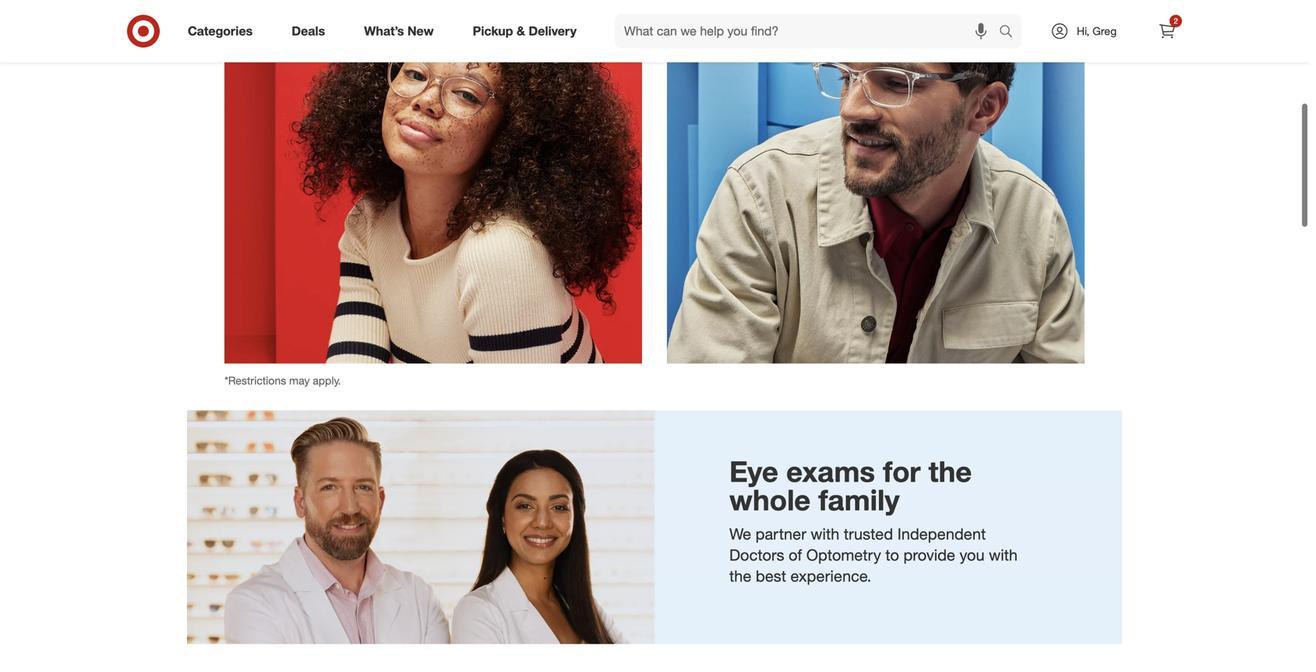 Task type: describe. For each thing, give the bounding box(es) containing it.
best
[[756, 567, 787, 586]]

0 vertical spatial the
[[929, 454, 973, 489]]

search
[[993, 25, 1030, 40]]

what's
[[364, 23, 404, 39]]

partner
[[756, 525, 807, 544]]

doctors
[[730, 546, 785, 565]]

categories
[[188, 23, 253, 39]]

trusted
[[844, 525, 894, 544]]

greg
[[1093, 24, 1117, 38]]

what's new
[[364, 23, 434, 39]]

experience.
[[791, 567, 872, 586]]

for
[[884, 454, 921, 489]]

pickup & delivery
[[473, 23, 577, 39]]

2 link
[[1151, 14, 1185, 48]]

hi,
[[1078, 24, 1090, 38]]

&
[[517, 23, 526, 39]]

what's new link
[[351, 14, 454, 48]]

0 horizontal spatial with
[[811, 525, 840, 544]]

to
[[886, 546, 900, 565]]

exams
[[787, 454, 876, 489]]

of
[[789, 546, 803, 565]]

optometry
[[807, 546, 882, 565]]

delivery
[[529, 23, 577, 39]]

*restrictions
[[225, 374, 286, 388]]

family
[[819, 483, 900, 517]]

search button
[[993, 14, 1030, 51]]

whole
[[730, 483, 811, 517]]

new
[[408, 23, 434, 39]]



Task type: locate. For each thing, give the bounding box(es) containing it.
What can we help you find? suggestions appear below search field
[[615, 14, 1004, 48]]

pickup
[[473, 23, 513, 39]]

1 horizontal spatial with
[[990, 546, 1018, 565]]

may
[[289, 374, 310, 388]]

2
[[1174, 16, 1179, 26]]

*restrictions may apply.
[[225, 374, 341, 388]]

1 horizontal spatial the
[[929, 454, 973, 489]]

eye exams for the whole family we partner with trusted independent doctors of optometry to provide you with the best experience.
[[730, 454, 1018, 586]]

apply.
[[313, 374, 341, 388]]

0 horizontal spatial the
[[730, 567, 752, 586]]

*restrictions may apply. link
[[212, 0, 655, 398]]

0 vertical spatial with
[[811, 525, 840, 544]]

eye
[[730, 454, 779, 489]]

you
[[960, 546, 985, 565]]

with right you on the bottom
[[990, 546, 1018, 565]]

deals
[[292, 23, 325, 39]]

deals link
[[279, 14, 345, 48]]

the down the 'doctors'
[[730, 567, 752, 586]]

with up optometry
[[811, 525, 840, 544]]

1 vertical spatial the
[[730, 567, 752, 586]]

the
[[929, 454, 973, 489], [730, 567, 752, 586]]

pickup & delivery link
[[460, 14, 597, 48]]

hi, greg
[[1078, 24, 1117, 38]]

1 vertical spatial with
[[990, 546, 1018, 565]]

the right for
[[929, 454, 973, 489]]

provide
[[904, 546, 956, 565]]

with
[[811, 525, 840, 544], [990, 546, 1018, 565]]

we
[[730, 525, 752, 544]]

independent
[[898, 525, 987, 544]]

categories link
[[175, 14, 272, 48]]



Task type: vqa. For each thing, say whether or not it's contained in the screenshot.
RedCard link
no



